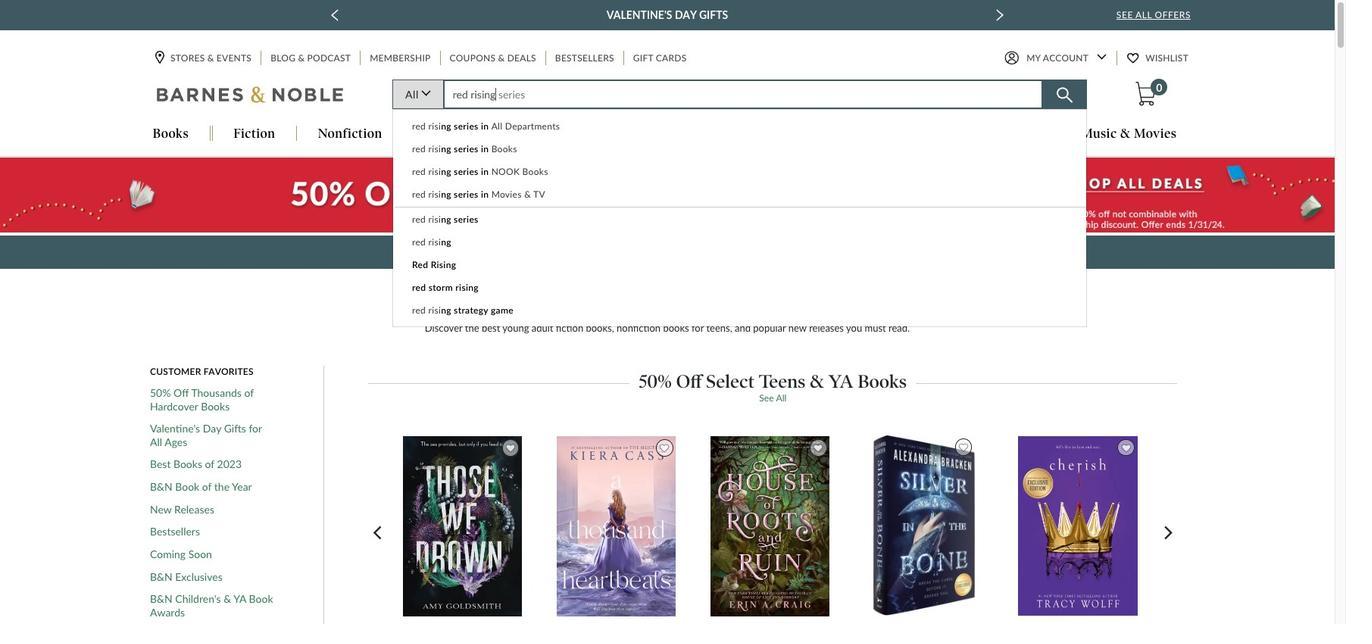 Task type: describe. For each thing, give the bounding box(es) containing it.
stores & events link
[[155, 51, 253, 66]]

menu-options list box
[[393, 110, 1088, 328]]

off for thousands
[[174, 387, 189, 400]]

1 horizontal spatial see
[[1117, 9, 1134, 20]]

customer favorites
[[150, 366, 254, 377]]

50% off select teens & ya books see all
[[639, 371, 907, 404]]

previous slide / item image
[[331, 9, 339, 21]]

ng for red risi ng series in movies & tv
[[441, 189, 452, 200]]

my
[[1027, 53, 1041, 64]]

series for nook
[[454, 166, 479, 178]]

new
[[789, 322, 807, 335]]

wishlist
[[1146, 53, 1189, 64]]

0 vertical spatial the
[[465, 322, 479, 335]]

series for all
[[454, 121, 479, 132]]

valentine's day gifts for all ages link
[[150, 422, 276, 449]]

young
[[503, 322, 529, 335]]

50% for select
[[639, 371, 672, 393]]

departments
[[505, 121, 560, 132]]

books,
[[586, 322, 615, 335]]

books inside 50% off thousands of hardcover books
[[201, 400, 230, 413]]

Search by Title, Author, Keyword or ISBN text field
[[443, 80, 1043, 110]]

adult
[[532, 322, 554, 335]]

deals
[[508, 53, 537, 64]]

discover the best young adult fiction books, nonfiction books for teens, and popular new releases you must read.
[[425, 322, 910, 335]]

& inside button
[[1121, 126, 1131, 141]]

bestsellers inside 50% off select teens & ya books main content
[[150, 526, 200, 539]]

music
[[1082, 126, 1118, 141]]

new releases link
[[150, 503, 214, 516]]

red storm rising
[[412, 282, 479, 294]]

select
[[707, 371, 755, 393]]

music & movies
[[1082, 126, 1178, 141]]

books inside "50% off select teens & ya books see all"
[[858, 371, 907, 393]]

wishlist link
[[1128, 51, 1191, 66]]

nonfiction button
[[297, 126, 403, 143]]

& left deals
[[498, 53, 505, 64]]

exclusives
[[175, 571, 223, 583]]

off for select
[[677, 371, 702, 393]]

gift
[[634, 53, 654, 64]]

movies inside button
[[1135, 126, 1178, 141]]

nonfiction
[[318, 126, 382, 141]]

gift cards
[[634, 53, 687, 64]]

b&n for b&n exclusives
[[150, 571, 173, 583]]

strategy
[[454, 305, 489, 316]]

& right the 'blog'
[[298, 53, 305, 64]]

house of roots and ruin image
[[710, 436, 831, 618]]

50% off thousands of hardcover books link
[[150, 387, 276, 413]]

books button
[[132, 126, 210, 143]]

5 series from the top
[[454, 214, 479, 225]]

teens
[[760, 371, 806, 393]]

those we drown image
[[403, 436, 523, 618]]

ya inside "50% off select teens & ya books see all"
[[829, 371, 854, 393]]

b&n for b&n book of the year
[[150, 481, 173, 494]]

best books of 2023 link
[[150, 458, 242, 471]]

awards
[[150, 606, 185, 619]]

stores & events
[[171, 53, 252, 64]]

search image
[[1057, 88, 1073, 103]]

0 button
[[1135, 79, 1168, 107]]

cherish (b&n exclusive edition) (crave series #6) image
[[1018, 436, 1139, 617]]

a thousand heartbeats image
[[556, 436, 677, 618]]

& inside "menu-options" list box
[[525, 189, 531, 200]]

series for books
[[454, 144, 479, 155]]

red rising
[[412, 260, 457, 271]]

popular
[[754, 322, 786, 335]]

red risi ng series in movies & tv
[[412, 189, 546, 200]]

& inside b&n children's & ya book awards
[[224, 593, 231, 606]]

audiobooks button
[[489, 126, 602, 143]]

valentine's for valentine's day gifts for all ages
[[150, 422, 200, 435]]

coming soon link
[[150, 548, 212, 561]]

ng for red risi ng series in books
[[441, 144, 452, 155]]

valentine's day gifts link
[[607, 6, 729, 24]]

see inside "50% off select teens & ya books see all"
[[760, 393, 774, 404]]

podcast
[[307, 53, 351, 64]]

of inside 50% off thousands of hardcover books
[[244, 387, 254, 400]]

books inside books button
[[153, 126, 189, 141]]

ya inside b&n children's & ya book awards
[[234, 593, 246, 606]]

rising
[[456, 282, 479, 294]]

all down membership link
[[406, 88, 419, 101]]

ages
[[165, 436, 187, 449]]

risi for red risi ng strategy game
[[429, 305, 441, 316]]

0
[[1157, 81, 1163, 94]]

b&n for b&n children's & ya book awards
[[150, 593, 173, 606]]

b&n children's & ya book awards
[[150, 593, 273, 619]]

account
[[1044, 53, 1089, 64]]

red
[[412, 260, 429, 271]]

red for red risi ng series in nook books
[[412, 166, 426, 178]]

50% off thousands of hardcover books
[[150, 387, 254, 413]]

ng for red risi ng
[[441, 237, 452, 248]]

coupons & deals link
[[448, 51, 538, 66]]

blog
[[271, 53, 296, 64]]

& inside "50% off select teens & ya books see all"
[[810, 371, 825, 393]]

red rising link
[[393, 254, 1087, 277]]

membership
[[370, 53, 431, 64]]

best
[[482, 322, 501, 335]]

red risi ng series in all departments
[[412, 121, 560, 132]]

all link
[[393, 80, 443, 110]]

all inside "50% off select teens & ya books see all"
[[777, 393, 787, 404]]

b&n exclusives link
[[150, 571, 223, 584]]

ng for red risi ng series in nook books
[[441, 166, 452, 178]]

all inside the valentine's day gifts for all ages
[[150, 436, 162, 449]]

books
[[664, 322, 690, 335]]

fiction
[[234, 126, 275, 141]]

children's
[[175, 593, 221, 606]]

favorites
[[204, 366, 254, 377]]

ng for red risi ng series in all departments
[[441, 121, 452, 132]]

all left offers
[[1136, 9, 1153, 20]]

red risi ng strategy game
[[412, 305, 514, 316]]

new releases
[[150, 503, 214, 516]]

gifts for valentine's day gifts
[[700, 8, 729, 21]]



Task type: locate. For each thing, give the bounding box(es) containing it.
blog & podcast link
[[269, 51, 353, 66]]

bestsellers left gift
[[556, 53, 615, 64]]

6 risi from the top
[[429, 237, 441, 248]]

4 red from the top
[[412, 189, 426, 200]]

risi up the red risi ng
[[429, 214, 441, 225]]

50% inside "50% off select teens & ya books see all"
[[639, 371, 672, 393]]

0 vertical spatial b&n
[[150, 481, 173, 494]]

see down teens on the right bottom
[[760, 393, 774, 404]]

risi down red risi ng series in books
[[429, 166, 441, 178]]

0 horizontal spatial day
[[203, 422, 221, 435]]

series down red risi ng series in nook books
[[454, 189, 479, 200]]

2 risi from the top
[[429, 144, 441, 155]]

of for the
[[202, 481, 212, 494]]

1 horizontal spatial off
[[677, 371, 702, 393]]

0 vertical spatial ya
[[829, 371, 854, 393]]

in down red risi ng series in nook books
[[481, 189, 489, 200]]

ng up the red risi ng
[[441, 214, 452, 225]]

1 b&n from the top
[[150, 481, 173, 494]]

risi for red risi ng
[[429, 237, 441, 248]]

risi for red risi ng series in all departments
[[429, 121, 441, 132]]

next slide / item image
[[997, 9, 1004, 21]]

1 horizontal spatial movies
[[1135, 126, 1178, 141]]

bestsellers link
[[554, 51, 616, 66], [150, 526, 200, 539]]

ebooks
[[425, 126, 468, 141]]

fiction button
[[213, 126, 296, 143]]

coupons
[[450, 53, 496, 64]]

valentine's up ages on the bottom left of the page
[[150, 422, 200, 435]]

nook
[[492, 166, 520, 178]]

7 red from the top
[[412, 282, 426, 294]]

red for red risi ng series
[[412, 214, 426, 225]]

3 risi from the top
[[429, 166, 441, 178]]

2 vertical spatial b&n
[[150, 593, 173, 606]]

0 horizontal spatial bestsellers link
[[150, 526, 200, 539]]

4 risi from the top
[[429, 189, 441, 200]]

ng for red risi ng strategy game
[[441, 305, 452, 316]]

1 vertical spatial see
[[760, 393, 774, 404]]

tv
[[534, 189, 546, 200]]

audiobooks
[[510, 126, 581, 141]]

ya right children's on the left bottom of page
[[234, 593, 246, 606]]

rising
[[431, 260, 457, 271]]

off up hardcover
[[174, 387, 189, 400]]

red for red risi ng
[[412, 237, 426, 248]]

red for red risi ng series in all departments
[[412, 121, 426, 132]]

cart image
[[1137, 82, 1157, 106]]

and
[[735, 322, 751, 335]]

0 vertical spatial of
[[244, 387, 254, 400]]

0 vertical spatial bestsellers
[[556, 53, 615, 64]]

day for valentine's day gifts for all ages
[[203, 422, 221, 435]]

bestsellers
[[556, 53, 615, 64], [150, 526, 200, 539]]

& right stores
[[207, 53, 214, 64]]

off left select
[[677, 371, 702, 393]]

0 vertical spatial gifts
[[700, 8, 729, 21]]

b&n children's & ya book awards link
[[150, 593, 276, 620]]

new
[[150, 503, 172, 516]]

1 vertical spatial movies
[[492, 189, 522, 200]]

1 horizontal spatial book
[[249, 593, 273, 606]]

b&n up new
[[150, 481, 173, 494]]

in up red risi ng series in books
[[481, 121, 489, 132]]

1 horizontal spatial gifts
[[700, 8, 729, 21]]

risi for red risi ng series in nook books
[[429, 166, 441, 178]]

user image
[[1005, 51, 1020, 66]]

the
[[465, 322, 479, 335], [214, 481, 230, 494]]

membership link
[[368, 51, 433, 66]]

day inside the valentine's day gifts for all ages
[[203, 422, 221, 435]]

releases
[[810, 322, 844, 335]]

0 horizontal spatial the
[[214, 481, 230, 494]]

risi for red risi ng series in books
[[429, 144, 441, 155]]

5 red from the top
[[412, 214, 426, 225]]

& right children's on the left bottom of page
[[224, 593, 231, 606]]

series for movies
[[454, 189, 479, 200]]

fiction
[[556, 322, 584, 335]]

1 risi from the top
[[429, 121, 441, 132]]

red for red risi ng series in movies & tv
[[412, 189, 426, 200]]

book right children's on the left bottom of page
[[249, 593, 273, 606]]

& right teens on the right bottom
[[810, 371, 825, 393]]

b&n down 'coming'
[[150, 571, 173, 583]]

day up cards
[[675, 8, 697, 21]]

valentine's up gift
[[607, 8, 673, 21]]

ng down red risi ng series in books
[[441, 166, 452, 178]]

releases
[[174, 503, 214, 516]]

1 vertical spatial valentine's
[[150, 422, 200, 435]]

3 red from the top
[[412, 166, 426, 178]]

3 ng from the top
[[441, 166, 452, 178]]

valentine's
[[607, 8, 673, 21], [150, 422, 200, 435]]

red storm rising link
[[393, 277, 1087, 299]]

& left tv at left
[[525, 189, 531, 200]]

gifts inside the valentine's day gifts 'link'
[[700, 8, 729, 21]]

ng down red risi ng series
[[441, 237, 452, 248]]

see all offers link
[[1117, 9, 1192, 20]]

2 vertical spatial of
[[202, 481, 212, 494]]

7 ng from the top
[[441, 305, 452, 316]]

my account button
[[1005, 51, 1108, 66]]

in
[[481, 121, 489, 132], [481, 144, 489, 155], [481, 166, 489, 178], [481, 189, 489, 200]]

red for red risi ng strategy game
[[412, 305, 426, 316]]

of for 2023
[[205, 458, 215, 471]]

risi up red risi ng series
[[429, 189, 441, 200]]

3 series from the top
[[454, 166, 479, 178]]

3 b&n from the top
[[150, 593, 173, 606]]

movies down cart image
[[1135, 126, 1178, 141]]

2 in from the top
[[481, 144, 489, 155]]

for down 50% off thousands of hardcover books link at the bottom of the page
[[249, 422, 262, 435]]

all left ages on the bottom left of the page
[[150, 436, 162, 449]]

red risi ng series in nook books
[[412, 166, 549, 178]]

storm
[[429, 282, 453, 294]]

gifts for valentine's day gifts for all ages
[[224, 422, 246, 435]]

1 red from the top
[[412, 121, 426, 132]]

valentine's inside 'link'
[[607, 8, 673, 21]]

risi up discover
[[429, 305, 441, 316]]

50% up hardcover
[[150, 387, 171, 400]]

offers
[[1156, 9, 1192, 20]]

red for red risi ng series in books
[[412, 144, 426, 155]]

thousands
[[191, 387, 242, 400]]

5 risi from the top
[[429, 214, 441, 225]]

50% off select teens & ya books main content
[[0, 157, 1336, 625]]

7 risi from the top
[[429, 305, 441, 316]]

b&n
[[150, 481, 173, 494], [150, 571, 173, 583], [150, 593, 173, 606]]

the left the year
[[214, 481, 230, 494]]

0 horizontal spatial for
[[249, 422, 262, 435]]

series down red risi ng series in books
[[454, 166, 479, 178]]

music & movies button
[[1061, 126, 1198, 143]]

valentine's day gifts for all ages
[[150, 422, 262, 449]]

of left the 2023
[[205, 458, 215, 471]]

2 red from the top
[[412, 144, 426, 155]]

&
[[207, 53, 214, 64], [298, 53, 305, 64], [498, 53, 505, 64], [1121, 126, 1131, 141], [525, 189, 531, 200], [810, 371, 825, 393], [224, 593, 231, 606]]

book up the new releases
[[175, 481, 200, 494]]

1 horizontal spatial bestsellers
[[556, 53, 615, 64]]

year
[[232, 481, 252, 494]]

1 horizontal spatial ya
[[829, 371, 854, 393]]

gifts inside the valentine's day gifts for all ages
[[224, 422, 246, 435]]

coupons & deals
[[450, 53, 537, 64]]

all inside "menu-options" list box
[[492, 121, 503, 132]]

teens,
[[707, 322, 733, 335]]

1 horizontal spatial valentine's
[[607, 8, 673, 21]]

series up red risi ng series in books
[[454, 121, 479, 132]]

all down teens on the right bottom
[[777, 393, 787, 404]]

best
[[150, 458, 171, 471]]

1 vertical spatial b&n
[[150, 571, 173, 583]]

0 horizontal spatial book
[[175, 481, 200, 494]]

3 in from the top
[[481, 166, 489, 178]]

4 series from the top
[[454, 189, 479, 200]]

day inside 'link'
[[675, 8, 697, 21]]

1 vertical spatial day
[[203, 422, 221, 435]]

cards
[[656, 53, 687, 64]]

0 vertical spatial day
[[675, 8, 697, 21]]

hardcover
[[150, 400, 198, 413]]

1 horizontal spatial day
[[675, 8, 697, 21]]

bestsellers link left gift
[[554, 51, 616, 66]]

0 vertical spatial bestsellers link
[[554, 51, 616, 66]]

coming soon
[[150, 548, 212, 561]]

discover
[[425, 322, 463, 335]]

in for books
[[481, 144, 489, 155]]

movies down nook
[[492, 189, 522, 200]]

ng up red risi ng series in books
[[441, 121, 452, 132]]

series
[[454, 121, 479, 132], [454, 144, 479, 155], [454, 166, 479, 178], [454, 189, 479, 200], [454, 214, 479, 225]]

risi for red risi ng series in movies & tv
[[429, 189, 441, 200]]

books
[[153, 126, 189, 141], [492, 144, 518, 155], [523, 166, 549, 178], [858, 371, 907, 393], [201, 400, 230, 413], [174, 458, 202, 471]]

red
[[412, 121, 426, 132], [412, 144, 426, 155], [412, 166, 426, 178], [412, 189, 426, 200], [412, 214, 426, 225], [412, 237, 426, 248], [412, 282, 426, 294], [412, 305, 426, 316]]

all left departments
[[492, 121, 503, 132]]

red risi ng
[[412, 237, 452, 248]]

50% for thousands
[[150, 387, 171, 400]]

coming
[[150, 548, 186, 561]]

1 horizontal spatial 50%
[[639, 371, 672, 393]]

& right music
[[1121, 126, 1131, 141]]

stores
[[171, 53, 205, 64]]

b&n inside b&n children's & ya book awards
[[150, 593, 173, 606]]

50% down the discover the best young adult fiction books, nonfiction books for teens, and popular new releases you must read.
[[639, 371, 672, 393]]

in left nook
[[481, 166, 489, 178]]

b&n book of the year link
[[150, 481, 252, 494]]

see
[[1117, 9, 1134, 20], [760, 393, 774, 404]]

ng up discover
[[441, 305, 452, 316]]

0 horizontal spatial ya
[[234, 593, 246, 606]]

risi down 'ebooks' button on the left top
[[429, 144, 441, 155]]

best books of 2023
[[150, 458, 242, 471]]

silver in the bone (b&n exclusive edition) image
[[873, 435, 976, 617]]

2023
[[217, 458, 242, 471]]

1 vertical spatial gifts
[[224, 422, 246, 435]]

risi for red risi ng series
[[429, 214, 441, 225]]

game
[[491, 305, 514, 316]]

series down 'ebooks' button on the left top
[[454, 144, 479, 155]]

4 ng from the top
[[441, 189, 452, 200]]

books inside best books of 2023 link
[[174, 458, 202, 471]]

for inside the valentine's day gifts for all ages
[[249, 422, 262, 435]]

valentine's day gifts
[[607, 8, 729, 21]]

valentine's for valentine's day gifts
[[607, 8, 673, 21]]

1 vertical spatial ya
[[234, 593, 246, 606]]

1 horizontal spatial bestsellers link
[[554, 51, 616, 66]]

of
[[244, 387, 254, 400], [205, 458, 215, 471], [202, 481, 212, 494]]

50% inside 50% off thousands of hardcover books
[[150, 387, 171, 400]]

ng down 'ebooks' button on the left top
[[441, 144, 452, 155]]

0 horizontal spatial movies
[[492, 189, 522, 200]]

in for movies & tv
[[481, 189, 489, 200]]

risi up red rising
[[429, 237, 441, 248]]

in down the "red risi ng series in all departments"
[[481, 144, 489, 155]]

see left offers
[[1117, 9, 1134, 20]]

read.
[[889, 322, 910, 335]]

customer
[[150, 366, 201, 377]]

day
[[675, 8, 697, 21], [203, 422, 221, 435]]

5 ng from the top
[[441, 214, 452, 225]]

1 vertical spatial for
[[249, 422, 262, 435]]

red risi ng series
[[412, 214, 479, 225]]

ya down you in the bottom of the page
[[829, 371, 854, 393]]

2 ng from the top
[[441, 144, 452, 155]]

1 series from the top
[[454, 121, 479, 132]]

blog & podcast
[[271, 53, 351, 64]]

0 vertical spatial see
[[1117, 9, 1134, 20]]

see all link
[[760, 393, 787, 404]]

for left teens,
[[692, 322, 704, 335]]

day for valentine's day gifts
[[675, 8, 697, 21]]

valentine's inside the valentine's day gifts for all ages
[[150, 422, 200, 435]]

0 horizontal spatial see
[[760, 393, 774, 404]]

book inside b&n children's & ya book awards
[[249, 593, 273, 606]]

8 red from the top
[[412, 305, 426, 316]]

b&n exclusives
[[150, 571, 223, 583]]

1 vertical spatial the
[[214, 481, 230, 494]]

red for red storm rising
[[412, 282, 426, 294]]

1 vertical spatial of
[[205, 458, 215, 471]]

soon
[[188, 548, 212, 561]]

events
[[217, 53, 252, 64]]

b&n inside b&n book of the year link
[[150, 481, 173, 494]]

of down the 'favorites'
[[244, 387, 254, 400]]

0 vertical spatial book
[[175, 481, 200, 494]]

in for nook books
[[481, 166, 489, 178]]

1 in from the top
[[481, 121, 489, 132]]

0 vertical spatial movies
[[1135, 126, 1178, 141]]

1 horizontal spatial the
[[465, 322, 479, 335]]

1 vertical spatial bestsellers link
[[150, 526, 200, 539]]

None field
[[443, 80, 1043, 110]]

movies inside "menu-options" list box
[[492, 189, 522, 200]]

6 red from the top
[[412, 237, 426, 248]]

logo image
[[157, 86, 345, 107]]

b&n up awards
[[150, 593, 173, 606]]

bestsellers up coming soon
[[150, 526, 200, 539]]

you
[[847, 322, 863, 335]]

1 horizontal spatial for
[[692, 322, 704, 335]]

day down 50% off thousands of hardcover books link at the bottom of the page
[[203, 422, 221, 435]]

4 in from the top
[[481, 189, 489, 200]]

my account
[[1027, 53, 1089, 64]]

ng up red risi ng series
[[441, 189, 452, 200]]

b&n inside b&n exclusives link
[[150, 571, 173, 583]]

1 vertical spatial book
[[249, 593, 273, 606]]

2 b&n from the top
[[150, 571, 173, 583]]

of down best books of 2023 link
[[202, 481, 212, 494]]

off inside "50% off select teens & ya books see all"
[[677, 371, 702, 393]]

0 horizontal spatial off
[[174, 387, 189, 400]]

see all offers
[[1117, 9, 1192, 20]]

0 horizontal spatial valentine's
[[150, 422, 200, 435]]

0 horizontal spatial bestsellers
[[150, 526, 200, 539]]

bestsellers link up coming soon
[[150, 526, 200, 539]]

6 ng from the top
[[441, 237, 452, 248]]

ng for red risi ng series
[[441, 214, 452, 225]]

0 vertical spatial for
[[692, 322, 704, 335]]

risi down all link at the left top of page
[[429, 121, 441, 132]]

the down the strategy
[[465, 322, 479, 335]]

1 vertical spatial bestsellers
[[150, 526, 200, 539]]

50% off thousans of hardcover books, plus, save on toys, games, boxed calendars and more image
[[0, 158, 1336, 232]]

1 ng from the top
[[441, 121, 452, 132]]

0 vertical spatial valentine's
[[607, 8, 673, 21]]

off inside 50% off thousands of hardcover books
[[174, 387, 189, 400]]

series down red risi ng series in movies & tv
[[454, 214, 479, 225]]

0 horizontal spatial 50%
[[150, 387, 171, 400]]

ebooks button
[[404, 126, 489, 143]]

in for all departments
[[481, 121, 489, 132]]

0 horizontal spatial gifts
[[224, 422, 246, 435]]

2 series from the top
[[454, 144, 479, 155]]

down arrow image
[[1098, 54, 1108, 60]]



Task type: vqa. For each thing, say whether or not it's contained in the screenshot.
'RISI' related to red risi ng series in Books
yes



